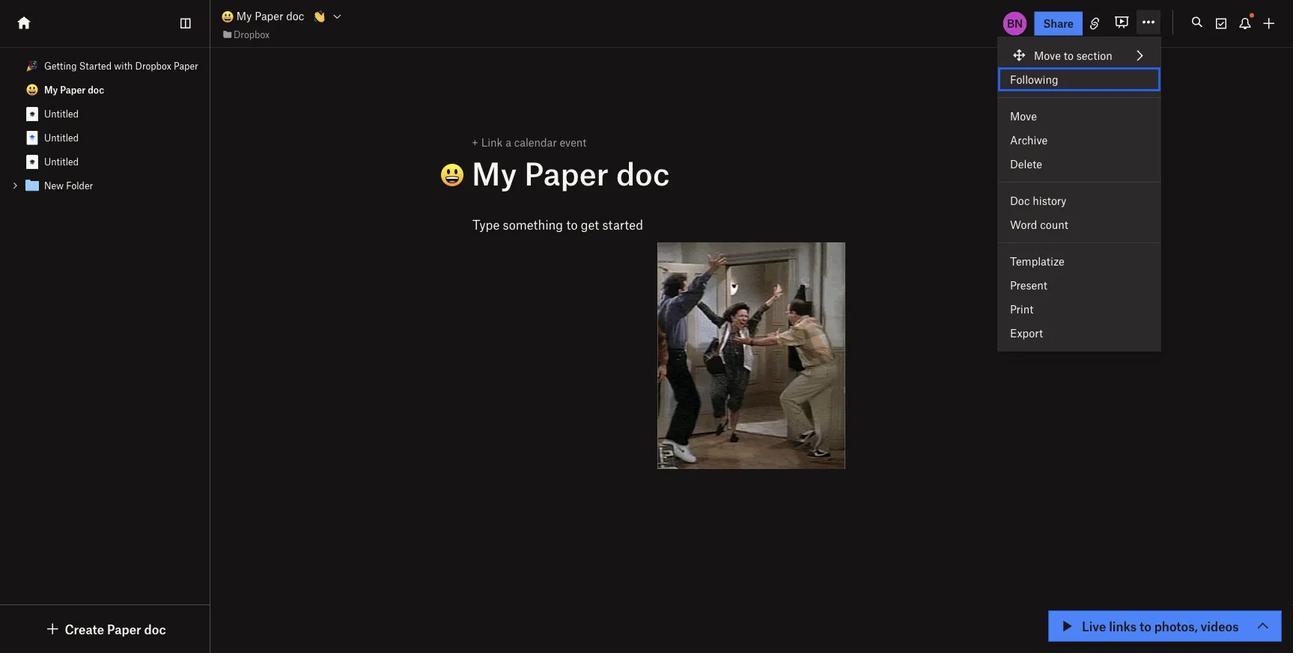 Task type: describe. For each thing, give the bounding box(es) containing it.
paper inside getting started with dropbox paper link
[[174, 60, 198, 72]]

live links to photos, videos button
[[1049, 612, 1281, 642]]

getting started with dropbox paper
[[44, 60, 198, 72]]

my paper doc inside the / contents 'list'
[[44, 84, 104, 95]]

paper inside create paper doc popup button
[[107, 622, 141, 637]]

paper up dropbox link
[[255, 9, 283, 23]]

archive button
[[998, 128, 1161, 152]]

videos
[[1201, 619, 1239, 634]]

doc inside heading
[[616, 154, 670, 192]]

with
[[114, 60, 133, 72]]

dropbox inside the / contents 'list'
[[135, 60, 171, 72]]

dropbox link
[[222, 27, 270, 42]]

create paper doc
[[65, 622, 166, 637]]

create
[[65, 622, 104, 637]]

0 vertical spatial my paper doc
[[234, 9, 304, 23]]

word count
[[1010, 218, 1068, 231]]

get
[[581, 217, 599, 232]]

untitled for third untitled 'link' from the top template content image
[[44, 156, 79, 167]]

to inside move to section menu item
[[1064, 49, 1074, 62]]

count
[[1040, 218, 1068, 231]]

photos,
[[1155, 619, 1198, 634]]

5
[[1140, 623, 1147, 636]]

started
[[79, 60, 112, 72]]

section
[[1077, 49, 1113, 62]]

bn button
[[1002, 10, 1029, 37]]

share
[[1044, 17, 1074, 30]]

getting
[[44, 60, 77, 72]]

my inside heading
[[472, 154, 517, 192]]

move button
[[998, 104, 1161, 128]]

archive
[[1010, 133, 1048, 146]]

updated
[[1094, 623, 1137, 636]]

my inside the / contents 'list'
[[44, 84, 58, 95]]

paper inside heading
[[524, 154, 609, 192]]

present
[[1010, 279, 1047, 292]]

to for type something to get started
[[566, 217, 578, 232]]

something
[[503, 217, 563, 232]]

template content image for third untitled 'link' from the top
[[23, 153, 41, 171]]

move for move
[[1010, 109, 1037, 122]]

3 untitled link from the top
[[0, 150, 210, 174]]

print
[[1010, 303, 1034, 316]]

share button
[[1035, 12, 1083, 36]]

1 untitled link from the top
[[0, 102, 210, 126]]

live links to photos, videos
[[1082, 619, 1239, 634]]

doc history button
[[998, 189, 1161, 213]]

doc inside popup button
[[144, 622, 166, 637]]

print button
[[998, 297, 1161, 321]]

party popper image
[[26, 60, 38, 72]]

present button
[[998, 273, 1161, 297]]

0 horizontal spatial grinning face with big eyes image
[[26, 84, 38, 96]]

template content image
[[23, 105, 41, 123]]



Task type: locate. For each thing, give the bounding box(es) containing it.
1 vertical spatial dropbox
[[135, 60, 171, 72]]

move to section menu item
[[998, 43, 1161, 67]]

grinning face with big eyes image
[[222, 11, 234, 23], [26, 84, 38, 96]]

list item
[[0, 174, 210, 198]]

user-uploaded image: giphy.gif image
[[658, 243, 845, 470]]

2 vertical spatial my
[[472, 154, 517, 192]]

my paper doc
[[234, 9, 304, 23], [44, 84, 104, 95], [464, 154, 670, 192]]

to right links
[[1140, 619, 1152, 634]]

untitled
[[44, 108, 79, 119], [44, 132, 79, 143], [44, 156, 79, 167]]

2 vertical spatial to
[[1140, 619, 1152, 634]]

0 vertical spatial move
[[1034, 49, 1061, 62]]

doc history
[[1010, 194, 1067, 207]]

my paper doc inside heading
[[464, 154, 670, 192]]

links
[[1109, 619, 1137, 634]]

2 horizontal spatial to
[[1140, 619, 1152, 634]]

live
[[1082, 619, 1106, 634]]

0 horizontal spatial my
[[44, 84, 58, 95]]

my up dropbox link
[[236, 9, 252, 23]]

0 vertical spatial grinning face with big eyes image
[[222, 11, 234, 23]]

move to section
[[1034, 49, 1113, 62]]

heading
[[408, 154, 1030, 194]]

1 vertical spatial move
[[1010, 109, 1037, 122]]

word count button
[[998, 213, 1161, 237]]

0 vertical spatial dropbox
[[234, 29, 270, 40]]

templatize
[[1010, 255, 1065, 268]]

0 horizontal spatial dropbox
[[135, 60, 171, 72]]

templatize button
[[998, 249, 1161, 273]]

type
[[473, 217, 500, 232]]

my paper doc link
[[222, 8, 304, 24], [0, 78, 210, 102]]

my down getting
[[44, 84, 58, 95]]

move for move to section
[[1034, 49, 1061, 62]]

/ contents list
[[0, 54, 210, 198]]

heading containing my paper doc
[[408, 154, 1030, 194]]

updated 5 minutes ago
[[1094, 623, 1211, 636]]

template content image
[[23, 129, 41, 147], [23, 153, 41, 171]]

menu
[[998, 37, 1161, 351]]

2 vertical spatial untitled
[[44, 156, 79, 167]]

1 horizontal spatial my
[[236, 9, 252, 23]]

move inside button
[[1010, 109, 1037, 122]]

1 vertical spatial to
[[566, 217, 578, 232]]

untitled link
[[0, 102, 210, 126], [0, 126, 210, 150], [0, 150, 210, 174]]

my paper doc up dropbox link
[[234, 9, 304, 23]]

history
[[1033, 194, 1067, 207]]

0 vertical spatial my
[[236, 9, 252, 23]]

1 vertical spatial my paper doc link
[[0, 78, 210, 102]]

to inside live links to photos, videos 'popup button'
[[1140, 619, 1152, 634]]

paper right the with
[[174, 60, 198, 72]]

1 horizontal spatial grinning face with big eyes image
[[222, 11, 234, 23]]

paper down getting
[[60, 84, 86, 95]]

0 horizontal spatial my paper doc link
[[0, 78, 210, 102]]

2 horizontal spatial my paper doc
[[464, 154, 670, 192]]

1 vertical spatial my
[[44, 84, 58, 95]]

to left get
[[566, 217, 578, 232]]

to left section
[[1064, 49, 1074, 62]]

2 untitled from the top
[[44, 132, 79, 143]]

😃
[[408, 156, 438, 194]]

export
[[1010, 327, 1043, 340]]

move
[[1034, 49, 1061, 62], [1010, 109, 1037, 122]]

getting started with dropbox paper link
[[0, 54, 210, 78]]

template content image for second untitled 'link' from the bottom of the the / contents 'list'
[[23, 129, 41, 147]]

delete
[[1010, 157, 1042, 170]]

2 horizontal spatial my
[[472, 154, 517, 192]]

2 vertical spatial my paper doc
[[464, 154, 670, 192]]

1 vertical spatial grinning face with big eyes image
[[26, 84, 38, 96]]

1 vertical spatial template content image
[[23, 153, 41, 171]]

to
[[1064, 49, 1074, 62], [566, 217, 578, 232], [1140, 619, 1152, 634]]

doc
[[286, 9, 304, 23], [88, 84, 104, 95], [616, 154, 670, 192], [144, 622, 166, 637]]

move up 'archive'
[[1010, 109, 1037, 122]]

my
[[236, 9, 252, 23], [44, 84, 58, 95], [472, 154, 517, 192]]

following button
[[998, 67, 1161, 91]]

0 vertical spatial my paper doc link
[[222, 8, 304, 24]]

1 horizontal spatial to
[[1064, 49, 1074, 62]]

grinning face with big eyes image down party popper image in the left of the page
[[26, 84, 38, 96]]

dropbox
[[234, 29, 270, 40], [135, 60, 171, 72]]

ago
[[1193, 623, 1211, 636]]

0 vertical spatial untitled
[[44, 108, 79, 119]]

paper right create
[[107, 622, 141, 637]]

paper up type something to get started
[[524, 154, 609, 192]]

1 template content image from the top
[[23, 129, 41, 147]]

untitled for second untitled 'link' from the bottom of the the / contents 'list' template content image
[[44, 132, 79, 143]]

doc
[[1010, 194, 1030, 207]]

0 vertical spatial template content image
[[23, 129, 41, 147]]

3 untitled from the top
[[44, 156, 79, 167]]

move inside menu item
[[1034, 49, 1061, 62]]

menu containing move to section
[[998, 37, 1161, 351]]

my up type
[[472, 154, 517, 192]]

0 horizontal spatial to
[[566, 217, 578, 232]]

my paper doc link up dropbox link
[[222, 8, 304, 24]]

word
[[1010, 218, 1037, 231]]

export button
[[998, 321, 1161, 345]]

untitled for template content icon
[[44, 108, 79, 119]]

grinning face with big eyes image up dropbox link
[[222, 11, 234, 23]]

to for live links to photos, videos
[[1140, 619, 1152, 634]]

2 untitled link from the top
[[0, 126, 210, 150]]

1 horizontal spatial my paper doc
[[234, 9, 304, 23]]

delete button
[[998, 152, 1161, 176]]

type something to get started
[[473, 217, 643, 232]]

1 vertical spatial untitled
[[44, 132, 79, 143]]

started
[[602, 217, 643, 232]]

1 horizontal spatial my paper doc link
[[222, 8, 304, 24]]

bn
[[1007, 17, 1023, 30]]

my paper doc link down started
[[0, 78, 210, 102]]

my paper doc down getting
[[44, 84, 104, 95]]

following
[[1010, 73, 1058, 86]]

create paper doc button
[[44, 621, 166, 639]]

paper
[[255, 9, 283, 23], [174, 60, 198, 72], [60, 84, 86, 95], [524, 154, 609, 192], [107, 622, 141, 637]]

1 untitled from the top
[[44, 108, 79, 119]]

2 template content image from the top
[[23, 153, 41, 171]]

1 vertical spatial my paper doc
[[44, 84, 104, 95]]

1 horizontal spatial dropbox
[[234, 29, 270, 40]]

doc inside the / contents 'list'
[[88, 84, 104, 95]]

0 vertical spatial to
[[1064, 49, 1074, 62]]

dig image
[[44, 621, 62, 639]]

my paper doc up type something to get started
[[464, 154, 670, 192]]

0 horizontal spatial my paper doc
[[44, 84, 104, 95]]

minutes
[[1149, 623, 1190, 636]]

move up following at right
[[1034, 49, 1061, 62]]



Task type: vqa. For each thing, say whether or not it's contained in the screenshot.
Contrast
no



